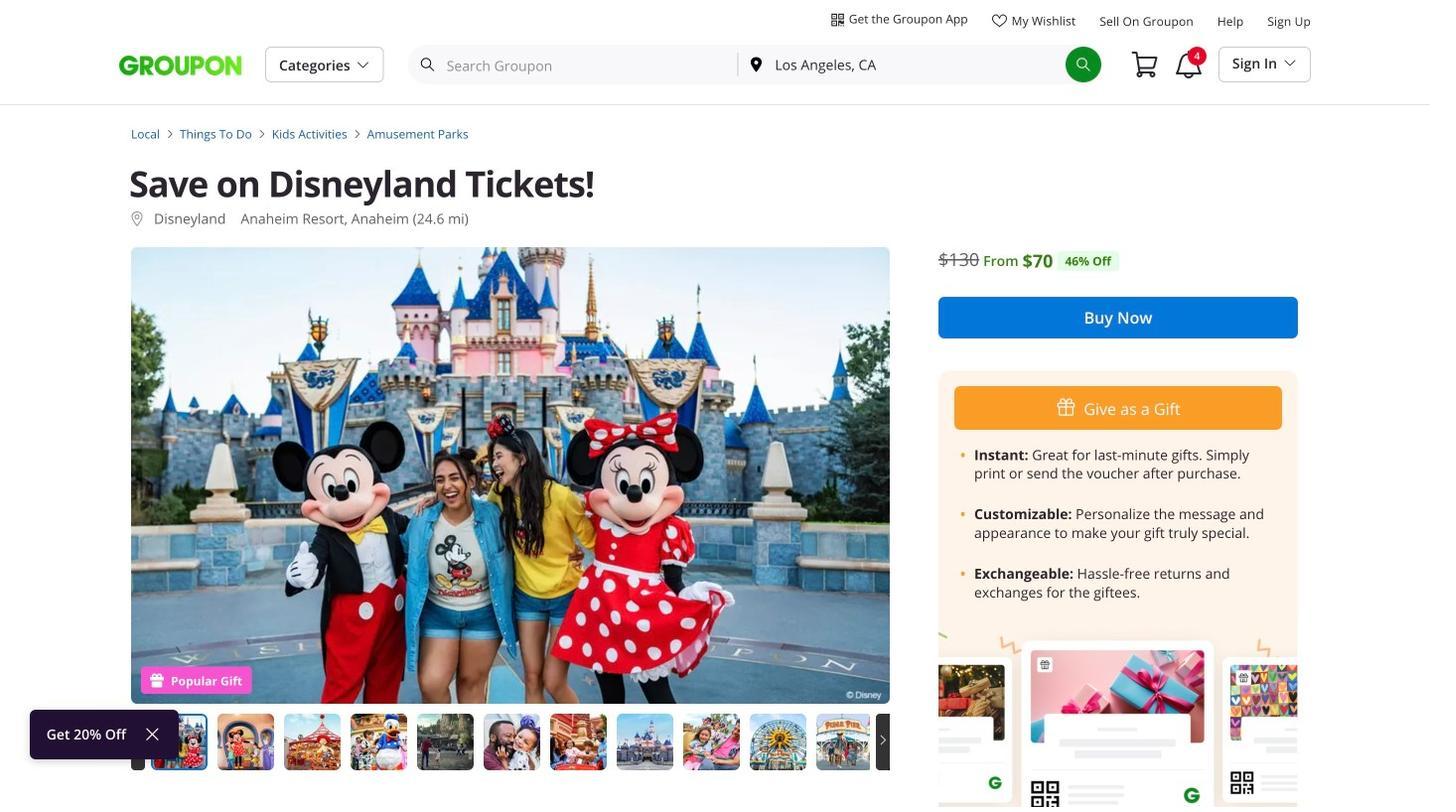 Task type: describe. For each thing, give the bounding box(es) containing it.
image 10: save on disneyland tickets! image
[[750, 714, 807, 771]]

thumbnail 4 option
[[351, 714, 407, 771]]

image 8: save on disneyland tickets! image
[[617, 714, 674, 771]]

image 3: save on disneyland tickets! image
[[284, 714, 341, 771]]

image 7: save on disneyland tickets! image
[[550, 714, 607, 771]]

image 5: save on disneyland tickets! image
[[417, 714, 474, 771]]

thumbnail 1 option
[[151, 714, 209, 772]]

thumbnail 8 option
[[617, 714, 674, 771]]

image 4: save on disneyland tickets! image
[[351, 714, 407, 771]]

thumbnail 2 option
[[218, 714, 274, 771]]

thumbnail 5 option
[[417, 714, 474, 771]]

thumbnail 3 option
[[284, 714, 341, 771]]

search image
[[1076, 57, 1092, 73]]

4 unread items element
[[1188, 47, 1207, 66]]



Task type: locate. For each thing, give the bounding box(es) containing it.
image 2: save on disneyland tickets! image
[[218, 714, 274, 771]]

search element
[[1066, 47, 1102, 82]]

image 1: save on disneyland tickets! ,selected image
[[151, 714, 208, 771]]

image 11: save on disneyland tickets! image
[[817, 714, 873, 771]]

image 12: save on disneyland tickets! image
[[883, 714, 940, 771]]

anaheim image
[[129, 211, 145, 227]]

list box
[[151, 714, 940, 772]]

Los Angeles, CA search field
[[739, 47, 1066, 82]]

groupon image
[[119, 54, 241, 77]]

image 6: save on disneyland tickets! image
[[484, 714, 541, 771]]

Search Groupon search field
[[408, 45, 1104, 84], [410, 47, 738, 82]]

thumbnail 7 option
[[550, 714, 607, 771]]

thumbnail 10 option
[[750, 714, 807, 771]]

thumbnail 11 option
[[817, 714, 873, 771]]

thumbnail 9 option
[[684, 714, 740, 771]]

thumbnail 6 option
[[484, 714, 541, 771]]

image 9: save on disneyland tickets! image
[[684, 714, 740, 771]]



Task type: vqa. For each thing, say whether or not it's contained in the screenshot.
from inside $139.94 From $29.99 78% OFF $26.99 with code PROMO — ✶ JCPenney Portraits by Lifetouch ✶ —
no



